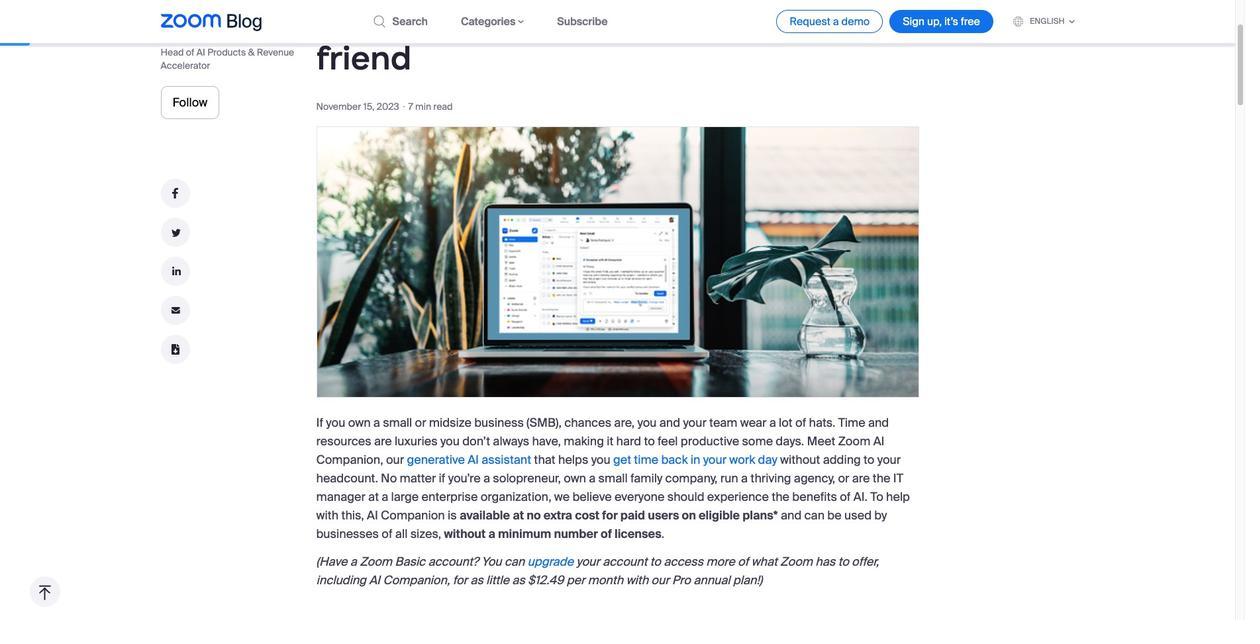 Task type: locate. For each thing, give the bounding box(es) containing it.
&
[[248, 46, 255, 58]]

can
[[805, 508, 825, 524], [505, 554, 525, 570]]

0 horizontal spatial small
[[383, 415, 412, 431]]

revenue
[[257, 46, 294, 58]]

0 horizontal spatial the
[[619, 0, 674, 4]]

0 horizontal spatial our
[[386, 452, 404, 468]]

help inside without adding to your headcount. no matter if you're a solopreneur, own a small family company, run a thriving agency, or are the it manager at a large enterprise organization, we believe everyone should experience the benefits of ai. to help with this, ai companion is
[[886, 489, 910, 505]]

0 vertical spatial help
[[409, 0, 478, 4]]

1 horizontal spatial help
[[886, 489, 910, 505]]

why
[[316, 1, 390, 41]]

a right if
[[373, 415, 380, 431]]

0 vertical spatial can
[[805, 508, 825, 524]]

0 vertical spatial the
[[619, 0, 674, 4]]

for down account? at the left of the page
[[453, 573, 468, 589]]

organization,
[[481, 489, 551, 505]]

have,
[[532, 434, 561, 450]]

0 vertical spatial with
[[316, 508, 339, 524]]

0 vertical spatial companion,
[[316, 452, 383, 468]]

a left the demo
[[833, 15, 839, 28]]

zoom left basic
[[360, 554, 392, 570]]

ai
[[444, 1, 476, 41], [197, 46, 205, 58], [873, 434, 885, 450], [468, 452, 479, 468], [367, 508, 378, 524], [369, 573, 380, 589]]

1 horizontal spatial with
[[626, 573, 649, 589]]

benefits
[[792, 489, 837, 505]]

is inside without adding to your headcount. no matter if you're a solopreneur, own a small family company, run a thriving agency, or are the it manager at a large enterprise organization, we believe everyone should experience the benefits of ai. to help with this, ai companion is
[[448, 508, 457, 524]]

sign
[[903, 15, 925, 28]]

0 vertical spatial at
[[368, 489, 379, 505]]

companion, up headcount.
[[316, 452, 383, 468]]

to right has
[[838, 554, 849, 570]]

days.
[[776, 434, 804, 450]]

for inside your account to access more of what zoom has to offer, including ai companion, for as little as $12.49 per month with our pro annual plan!)
[[453, 573, 468, 589]]

mahesh ram
[[161, 18, 273, 39]]

1 as from the left
[[470, 573, 483, 589]]

1 vertical spatial are
[[852, 471, 870, 487]]

to
[[644, 434, 655, 450], [864, 452, 875, 468], [650, 554, 661, 570], [838, 554, 849, 570]]

adding
[[823, 452, 861, 468]]

0 vertical spatial our
[[386, 452, 404, 468]]

with down manager
[[316, 508, 339, 524]]

you right if
[[326, 415, 345, 431]]

1 horizontal spatial can
[[805, 508, 825, 524]]

(have
[[316, 554, 347, 570]]

demo
[[842, 15, 870, 28]]

at left large
[[368, 489, 379, 505]]

to inside if you own a small or midsize business (smb), chances are, you and your team wear a lot of hats. time and resources are luxuries you don't always have, making it hard to feel productive some days. meet zoom ai companion, our
[[644, 434, 655, 450]]

as right little
[[512, 573, 525, 589]]

2 horizontal spatial the
[[873, 471, 891, 487]]

1 vertical spatial with
[[626, 573, 649, 589]]

1 vertical spatial small
[[599, 471, 628, 487]]

help
[[409, 0, 478, 4], [886, 489, 910, 505]]

without a minimum number of licenses .
[[444, 527, 667, 542]]

meet
[[807, 434, 835, 450]]

making
[[564, 434, 604, 450]]

companion
[[381, 508, 445, 524]]

ai inside your account to access more of what zoom has to offer, including ai companion, for as little as $12.49 per month with our pro annual plan!)
[[369, 573, 380, 589]]

it's
[[945, 15, 958, 28]]

best
[[829, 1, 903, 41]]

with down account
[[626, 573, 649, 589]]

1 horizontal spatial and
[[781, 508, 802, 524]]

a down available
[[488, 527, 495, 542]]

1 vertical spatial without
[[780, 452, 820, 468]]

1 horizontal spatial small
[[599, 471, 628, 487]]

0 vertical spatial assistant
[[483, 1, 634, 41]]

annual
[[694, 573, 730, 589]]

0 horizontal spatial is
[[448, 508, 457, 524]]

1 vertical spatial can
[[505, 554, 525, 570]]

number
[[554, 527, 598, 542]]

mahesh ram link
[[161, 18, 273, 39]]

are left luxuries
[[374, 434, 392, 450]]

read
[[433, 101, 453, 113]]

to inside without adding to your headcount. no matter if you're a solopreneur, own a small family company, run a thriving agency, or are the it manager at a large enterprise organization, we believe everyone should experience the benefits of ai. to help with this, ai companion is
[[864, 452, 875, 468]]

and right time
[[868, 415, 889, 431]]

ai.
[[854, 489, 868, 505]]

0 horizontal spatial and
[[660, 415, 680, 431]]

can down the benefits
[[805, 508, 825, 524]]

your inside if you own a small or midsize business (smb), chances are, you and your team wear a lot of hats. time and resources are luxuries you don't always have, making it hard to feel productive some days. meet zoom ai companion, our
[[683, 415, 707, 431]]

of right lot
[[795, 415, 806, 431]]

of up accelerator
[[186, 46, 194, 58]]

if
[[316, 415, 323, 431]]

help down the it
[[886, 489, 910, 505]]

ai up accelerator
[[197, 46, 205, 58]]

0 vertical spatial are
[[374, 434, 392, 450]]

2 vertical spatial without
[[444, 527, 486, 542]]

1 vertical spatial at
[[513, 508, 524, 524]]

of left ai.
[[840, 489, 851, 505]]

your inside extra help without the headcount: why an ai assistant is your new best friend
[[675, 1, 748, 41]]

7 min read
[[408, 101, 453, 113]]

subscribe
[[557, 15, 608, 28]]

search
[[392, 15, 428, 28]]

your inside your account to access more of what zoom has to offer, including ai companion, for as little as $12.49 per month with our pro annual plan!)
[[576, 554, 600, 570]]

0 horizontal spatial help
[[409, 0, 478, 4]]

you down midsize
[[440, 434, 460, 450]]

paid
[[621, 508, 645, 524]]

or up luxuries
[[415, 415, 426, 431]]

without up subscribe link
[[485, 0, 612, 4]]

without down available
[[444, 527, 486, 542]]

luxuries
[[395, 434, 438, 450]]

small inside without adding to your headcount. no matter if you're a solopreneur, own a small family company, run a thriving agency, or are the it manager at a large enterprise organization, we believe everyone should experience the benefits of ai. to help with this, ai companion is
[[599, 471, 628, 487]]

without adding to your headcount. no matter if you're a solopreneur, own a small family company, run a thriving agency, or are the it manager at a large enterprise organization, we believe everyone should experience the benefits of ai. to help with this, ai companion is
[[316, 452, 910, 524]]

work
[[730, 452, 755, 468]]

the inside extra help without the headcount: why an ai assistant is your new best friend
[[619, 0, 674, 4]]

thriving
[[751, 471, 791, 487]]

ai right this, on the bottom left of page
[[367, 508, 378, 524]]

subscribe link
[[557, 15, 608, 28]]

0 vertical spatial for
[[602, 508, 618, 524]]

zoom down time
[[838, 434, 871, 450]]

to left the feel
[[644, 434, 655, 450]]

extra
[[316, 0, 401, 4]]

lot
[[779, 415, 793, 431]]

for right cost
[[602, 508, 618, 524]]

2 horizontal spatial zoom
[[838, 434, 871, 450]]

(smb),
[[527, 415, 562, 431]]

0 horizontal spatial or
[[415, 415, 426, 431]]

extra help without the headcount: why an ai assistant is your new best friend
[[316, 0, 903, 78]]

share to linkedin image
[[161, 257, 190, 286]]

ai right including
[[369, 573, 380, 589]]

0 horizontal spatial own
[[348, 415, 371, 431]]

or down adding
[[838, 471, 849, 487]]

1 vertical spatial or
[[838, 471, 849, 487]]

ai down don't
[[468, 452, 479, 468]]

our up no
[[386, 452, 404, 468]]

company,
[[665, 471, 718, 487]]

of left all
[[382, 527, 393, 542]]

zoom left has
[[780, 554, 813, 570]]

a
[[833, 15, 839, 28], [373, 415, 380, 431], [770, 415, 776, 431], [484, 471, 490, 487], [589, 471, 596, 487], [741, 471, 748, 487], [382, 489, 388, 505], [488, 527, 495, 542], [350, 554, 357, 570]]

own up the resources
[[348, 415, 371, 431]]

of up plan!)
[[738, 554, 749, 570]]

and down the benefits
[[781, 508, 802, 524]]

eligible
[[699, 508, 740, 524]]

on
[[682, 508, 696, 524]]

with inside without adding to your headcount. no matter if you're a solopreneur, own a small family company, run a thriving agency, or are the it manager at a large enterprise organization, we believe everyone should experience the benefits of ai. to help with this, ai companion is
[[316, 508, 339, 524]]

that
[[534, 452, 556, 468]]

1 horizontal spatial is
[[641, 1, 667, 41]]

to left access
[[650, 554, 661, 570]]

at left no
[[513, 508, 524, 524]]

free
[[961, 15, 980, 28]]

1 vertical spatial own
[[564, 471, 586, 487]]

generative ai assistant that helps you get time back in your work day
[[407, 452, 778, 468]]

zoom inside if you own a small or midsize business (smb), chances are, you and your team wear a lot of hats. time and resources are luxuries you don't always have, making it hard to feel productive some days. meet zoom ai companion, our
[[838, 434, 871, 450]]

1 vertical spatial for
[[453, 573, 468, 589]]

our
[[386, 452, 404, 468], [651, 573, 669, 589]]

is
[[641, 1, 667, 41], [448, 508, 457, 524]]

generative
[[407, 452, 465, 468]]

1 horizontal spatial the
[[772, 489, 790, 505]]

productive
[[681, 434, 739, 450]]

ai right an
[[444, 1, 476, 41]]

companion, down basic
[[383, 573, 450, 589]]

0 vertical spatial or
[[415, 415, 426, 431]]

1 horizontal spatial as
[[512, 573, 525, 589]]

a inside 'request a demo' link
[[833, 15, 839, 28]]

0 vertical spatial is
[[641, 1, 667, 41]]

head of ai products & revenue accelerator
[[161, 46, 294, 72]]

own inside if you own a small or midsize business (smb), chances are, you and your team wear a lot of hats. time and resources are luxuries you don't always have, making it hard to feel productive some days. meet zoom ai companion, our
[[348, 415, 371, 431]]

own down helps
[[564, 471, 586, 487]]

1 horizontal spatial at
[[513, 508, 524, 524]]

helps
[[558, 452, 588, 468]]

our left pro
[[651, 573, 669, 589]]

can inside and can be used by businesses of all sizes,
[[805, 508, 825, 524]]

without inside without adding to your headcount. no matter if you're a solopreneur, own a small family company, run a thriving agency, or are the it manager at a large enterprise organization, we believe everyone should experience the benefits of ai. to help with this, ai companion is
[[780, 452, 820, 468]]

upgrade link
[[528, 554, 574, 570]]

and up the feel
[[660, 415, 680, 431]]

headcount:
[[682, 0, 866, 4]]

sign up, it's free
[[903, 15, 980, 28]]

matter
[[400, 471, 436, 487]]

our inside your account to access more of what zoom has to offer, including ai companion, for as little as $12.49 per month with our pro annual plan!)
[[651, 573, 669, 589]]

1 horizontal spatial our
[[651, 573, 669, 589]]

to right adding
[[864, 452, 875, 468]]

can right you
[[505, 554, 525, 570]]

0 vertical spatial small
[[383, 415, 412, 431]]

1 vertical spatial our
[[651, 573, 669, 589]]

share to facebook image
[[161, 179, 190, 208]]

minimum
[[498, 527, 551, 542]]

1 vertical spatial companion,
[[383, 573, 450, 589]]

1 horizontal spatial or
[[838, 471, 849, 487]]

your inside without adding to your headcount. no matter if you're a solopreneur, own a small family company, run a thriving agency, or are the it manager at a large enterprise organization, we believe everyone should experience the benefits of ai. to help with this, ai companion is
[[878, 452, 901, 468]]

help up search
[[409, 0, 478, 4]]

including
[[316, 573, 366, 589]]

without down days.
[[780, 452, 820, 468]]

1 vertical spatial help
[[886, 489, 910, 505]]

small down "get" on the bottom of the page
[[599, 471, 628, 487]]

of inside without adding to your headcount. no matter if you're a solopreneur, own a small family company, run a thriving agency, or are the it manager at a large enterprise organization, we believe everyone should experience the benefits of ai. to help with this, ai companion is
[[840, 489, 851, 505]]

of inside head of ai products & revenue accelerator
[[186, 46, 194, 58]]

2 as from the left
[[512, 573, 525, 589]]

1 horizontal spatial are
[[852, 471, 870, 487]]

1 horizontal spatial zoom
[[780, 554, 813, 570]]

share to email image
[[161, 296, 190, 325]]

1 vertical spatial assistant
[[482, 452, 531, 468]]

0 horizontal spatial for
[[453, 573, 468, 589]]

to
[[871, 489, 883, 505]]

as left little
[[470, 573, 483, 589]]

has
[[816, 554, 835, 570]]

1 horizontal spatial own
[[564, 471, 586, 487]]

new
[[755, 1, 822, 41]]

of down available at no extra cost for paid users on eligible plans*
[[601, 527, 612, 542]]

0 horizontal spatial are
[[374, 434, 392, 450]]

your
[[675, 1, 748, 41], [683, 415, 707, 431], [703, 452, 727, 468], [878, 452, 901, 468], [576, 554, 600, 570]]

0 vertical spatial without
[[485, 0, 612, 4]]

english button
[[1013, 16, 1075, 26]]

per
[[567, 573, 585, 589]]

account?
[[428, 554, 479, 570]]

it
[[607, 434, 614, 450]]

0 horizontal spatial at
[[368, 489, 379, 505]]

without
[[485, 0, 612, 4], [780, 452, 820, 468], [444, 527, 486, 542]]

a right you're
[[484, 471, 490, 487]]

the
[[619, 0, 674, 4], [873, 471, 891, 487], [772, 489, 790, 505]]

november
[[316, 101, 361, 113]]

0 horizontal spatial zoom
[[360, 554, 392, 570]]

sign up, it's free link
[[890, 10, 994, 33]]

1 vertical spatial is
[[448, 508, 457, 524]]

0 vertical spatial own
[[348, 415, 371, 431]]

0 horizontal spatial as
[[470, 573, 483, 589]]

a right run
[[741, 471, 748, 487]]

0 horizontal spatial with
[[316, 508, 339, 524]]

small up luxuries
[[383, 415, 412, 431]]

time
[[634, 452, 659, 468]]

generative ai assistant link
[[407, 452, 531, 468]]

ai up to
[[873, 434, 885, 450]]

are up ai.
[[852, 471, 870, 487]]

no
[[381, 471, 397, 487]]



Task type: describe. For each thing, give the bounding box(es) containing it.
plans*
[[743, 508, 778, 524]]

friend
[[316, 38, 412, 78]]

follow link
[[161, 86, 219, 119]]

should
[[668, 489, 704, 505]]

chances
[[564, 415, 611, 431]]

you right are, at the bottom of page
[[638, 415, 657, 431]]

are inside without adding to your headcount. no matter if you're a solopreneur, own a small family company, run a thriving agency, or are the it manager at a large enterprise organization, we believe everyone should experience the benefits of ai. to help with this, ai companion is
[[852, 471, 870, 487]]

at inside without adding to your headcount. no matter if you're a solopreneur, own a small family company, run a thriving agency, or are the it manager at a large enterprise organization, we believe everyone should experience the benefits of ai. to help with this, ai companion is
[[368, 489, 379, 505]]

run
[[721, 471, 738, 487]]

in
[[691, 452, 700, 468]]

upgrade
[[528, 554, 574, 570]]

ai inside without adding to your headcount. no matter if you're a solopreneur, own a small family company, run a thriving agency, or are the it manager at a large enterprise organization, we believe everyone should experience the benefits of ai. to help with this, ai companion is
[[367, 508, 378, 524]]

a down generative ai assistant that helps you get time back in your work day
[[589, 471, 596, 487]]

manager
[[316, 489, 366, 505]]

2 vertical spatial the
[[772, 489, 790, 505]]

day
[[758, 452, 778, 468]]

share to twitter image
[[161, 218, 190, 247]]

$12.49
[[528, 573, 564, 589]]

enterprise
[[422, 489, 478, 505]]

request a demo
[[790, 15, 870, 28]]

month
[[588, 573, 623, 589]]

a right (have
[[350, 554, 357, 570]]

resources
[[316, 434, 371, 450]]

categories
[[461, 15, 516, 28]]

2 horizontal spatial and
[[868, 415, 889, 431]]

search link
[[374, 15, 428, 28]]

headcount.
[[316, 471, 378, 487]]

if
[[439, 471, 445, 487]]

time
[[838, 415, 866, 431]]

and can be used by businesses of all sizes,
[[316, 508, 887, 542]]

or inside without adding to your headcount. no matter if you're a solopreneur, own a small family company, run a thriving agency, or are the it manager at a large enterprise organization, we believe everyone should experience the benefits of ai. to help with this, ai companion is
[[838, 471, 849, 487]]

request
[[790, 15, 831, 28]]

basic
[[395, 554, 425, 570]]

by
[[875, 508, 887, 524]]

without for matter
[[780, 452, 820, 468]]

some
[[742, 434, 773, 450]]

get time back in your work day link
[[613, 452, 778, 468]]

business
[[474, 415, 524, 431]]

your account to access more of what zoom has to offer, including ai companion, for as little as $12.49 per month with our pro annual plan!)
[[316, 554, 879, 589]]

15,
[[363, 101, 374, 113]]

you
[[482, 554, 502, 570]]

believe
[[573, 489, 612, 505]]

1 horizontal spatial for
[[602, 508, 618, 524]]

ai inside head of ai products & revenue accelerator
[[197, 46, 205, 58]]

assistant inside extra help without the headcount: why an ai assistant is your new best friend
[[483, 1, 634, 41]]

november 15, 2023
[[316, 101, 399, 113]]

team
[[710, 415, 738, 431]]

are inside if you own a small or midsize business (smb), chances are, you and your team wear a lot of hats. time and resources are luxuries you don't always have, making it hard to feel productive some days. meet zoom ai companion, our
[[374, 434, 392, 450]]

hard
[[616, 434, 641, 450]]

it
[[893, 471, 904, 487]]

ai inside extra help without the headcount: why an ai assistant is your new best friend
[[444, 1, 476, 41]]

0 horizontal spatial can
[[505, 554, 525, 570]]

you're
[[448, 471, 481, 487]]

available
[[460, 508, 510, 524]]

companion, inside your account to access more of what zoom has to offer, including ai companion, for as little as $12.49 per month with our pro annual plan!)
[[383, 573, 450, 589]]

7
[[408, 101, 413, 113]]

accelerator
[[161, 60, 210, 72]]

large
[[391, 489, 419, 505]]

licenses
[[615, 527, 662, 542]]

wear
[[740, 415, 767, 431]]

own inside without adding to your headcount. no matter if you're a solopreneur, own a small family company, run a thriving agency, or are the it manager at a large enterprise organization, we believe everyone should experience the benefits of ai. to help with this, ai companion is
[[564, 471, 586, 487]]

account
[[603, 554, 647, 570]]

a left lot
[[770, 415, 776, 431]]

is inside extra help without the headcount: why an ai assistant is your new best friend
[[641, 1, 667, 41]]

we
[[554, 489, 570, 505]]

be
[[828, 508, 842, 524]]

zoom inside your account to access more of what zoom has to offer, including ai companion, for as little as $12.49 per month with our pro annual plan!)
[[780, 554, 813, 570]]

min
[[415, 101, 431, 113]]

extra
[[544, 508, 572, 524]]

a down no
[[382, 489, 388, 505]]

of inside and can be used by businesses of all sizes,
[[382, 527, 393, 542]]

small inside if you own a small or midsize business (smb), chances are, you and your team wear a lot of hats. time and resources are luxuries you don't always have, making it hard to feel productive some days. meet zoom ai companion, our
[[383, 415, 412, 431]]

our inside if you own a small or midsize business (smb), chances are, you and your team wear a lot of hats. time and resources are luxuries you don't always have, making it hard to feel productive some days. meet zoom ai companion, our
[[386, 452, 404, 468]]

head
[[161, 46, 184, 58]]

back
[[661, 452, 688, 468]]

all
[[395, 527, 408, 542]]

companion, inside if you own a small or midsize business (smb), chances are, you and your team wear a lot of hats. time and resources are luxuries you don't always have, making it hard to feel productive some days. meet zoom ai companion, our
[[316, 452, 383, 468]]

are,
[[614, 415, 635, 431]]

follow
[[173, 95, 207, 111]]

an
[[398, 1, 437, 41]]

get
[[613, 452, 631, 468]]

without inside extra help without the headcount: why an ai assistant is your new best friend
[[485, 0, 612, 4]]

(have a zoom basic account? you can upgrade
[[316, 554, 574, 570]]

don't
[[462, 434, 490, 450]]

businesses
[[316, 527, 379, 542]]

of inside if you own a small or midsize business (smb), chances are, you and your team wear a lot of hats. time and resources are luxuries you don't always have, making it hard to feel productive some days. meet zoom ai companion, our
[[795, 415, 806, 431]]

1 vertical spatial the
[[873, 471, 891, 487]]

extra help without the headcount: why an ai assistant is your new best friend image
[[316, 127, 919, 398]]

and inside and can be used by businesses of all sizes,
[[781, 508, 802, 524]]

categories button
[[461, 15, 524, 28]]

ram
[[233, 18, 273, 39]]

ai inside if you own a small or midsize business (smb), chances are, you and your team wear a lot of hats. time and resources are luxuries you don't always have, making it hard to feel productive some days. meet zoom ai companion, our
[[873, 434, 885, 450]]

family
[[631, 471, 663, 487]]

without for .
[[444, 527, 486, 542]]

hats.
[[809, 415, 836, 431]]

no
[[527, 508, 541, 524]]

what
[[752, 554, 778, 570]]

of inside your account to access more of what zoom has to offer, including ai companion, for as little as $12.49 per month with our pro annual plan!)
[[738, 554, 749, 570]]

everyone
[[615, 489, 665, 505]]

help inside extra help without the headcount: why an ai assistant is your new best friend
[[409, 0, 478, 4]]

or inside if you own a small or midsize business (smb), chances are, you and your team wear a lot of hats. time and resources are luxuries you don't always have, making it hard to feel productive some days. meet zoom ai companion, our
[[415, 415, 426, 431]]

with inside your account to access more of what zoom has to offer, including ai companion, for as little as $12.49 per month with our pro annual plan!)
[[626, 573, 649, 589]]

request a demo link
[[776, 10, 883, 33]]

midsize
[[429, 415, 472, 431]]

access
[[664, 554, 703, 570]]

you down it
[[591, 452, 611, 468]]

feel
[[658, 434, 678, 450]]

up,
[[927, 15, 942, 28]]

agency,
[[794, 471, 835, 487]]

solopreneur,
[[493, 471, 561, 487]]



Task type: vqa. For each thing, say whether or not it's contained in the screenshot.
"on"
yes



